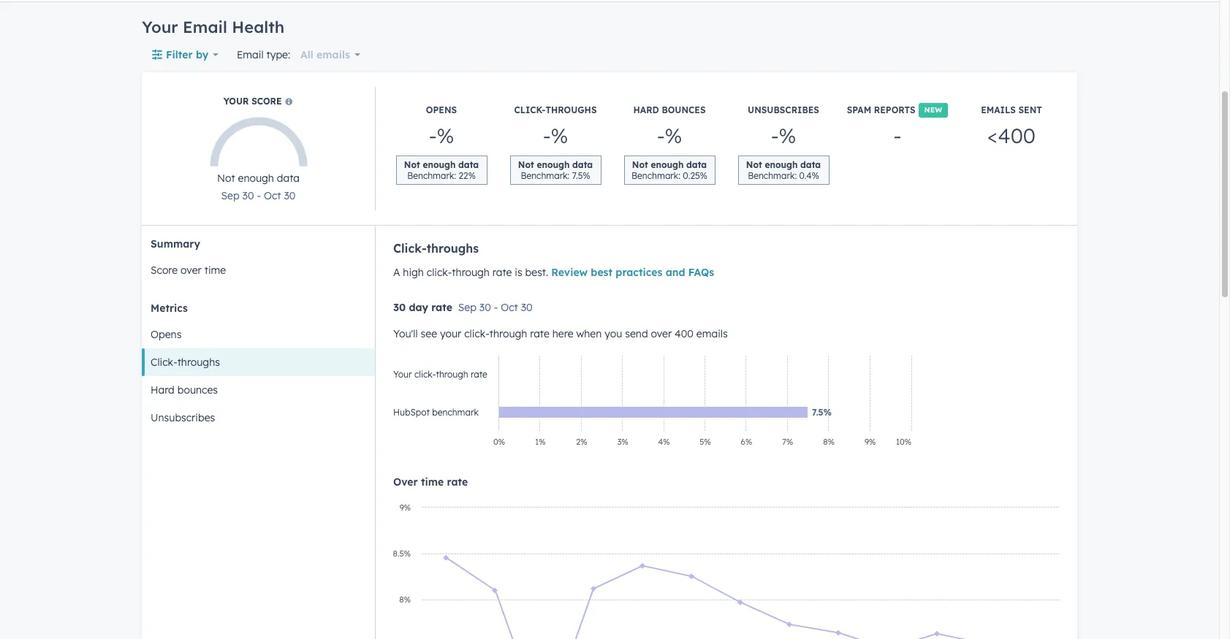 Task type: vqa. For each thing, say whether or not it's contained in the screenshot.
the rightmost number
no



Task type: describe. For each thing, give the bounding box(es) containing it.
- inside unsubscribes -%
[[771, 123, 779, 148]]

% inside 'hard bounces -%'
[[665, 123, 682, 148]]

enough for opens -%
[[423, 159, 456, 170]]

enough for unsubscribes -%
[[765, 159, 798, 170]]

your
[[440, 327, 461, 341]]

your score
[[223, 96, 285, 107]]

review best practices and faqs button
[[551, 264, 714, 281]]

1 horizontal spatial emails
[[696, 327, 728, 341]]

not for hard bounces -%
[[632, 159, 648, 170]]

score
[[151, 264, 178, 277]]

1 interactive chart image from the top
[[386, 349, 919, 458]]

all emails button
[[296, 40, 361, 69]]

2 vertical spatial through
[[436, 369, 468, 380]]

7.5%
[[572, 170, 590, 181]]

unsubscribes -%
[[748, 105, 819, 148]]

send
[[625, 327, 648, 341]]

0.25%
[[683, 170, 707, 181]]

opens for opens
[[151, 328, 181, 341]]

best
[[591, 266, 612, 279]]

not inside not enough data sep 30 - oct 30
[[217, 172, 235, 185]]

you
[[604, 327, 622, 341]]

you'll
[[393, 327, 418, 341]]

a
[[393, 266, 400, 279]]

benchmark: for unsubscribes -%
[[748, 170, 797, 181]]

unsubscribes for unsubscribes -%
[[748, 105, 819, 115]]

bounces for hard bounces
[[177, 384, 218, 397]]

reports
[[874, 105, 915, 115]]

metrics
[[151, 302, 188, 315]]

rate left here
[[530, 327, 550, 341]]

your click-through rate
[[393, 369, 487, 380]]

400 inside emails sent < 400
[[998, 123, 1036, 148]]

<
[[987, 123, 998, 148]]

30 day rate sep 30 - oct 30
[[393, 301, 533, 314]]

throughs inside click-throughs -%
[[546, 105, 597, 115]]

opens for opens -%
[[426, 105, 457, 115]]

% inside click-throughs -%
[[551, 123, 568, 148]]

not enough data benchmark: 0.25%
[[631, 159, 707, 181]]

email type:
[[237, 48, 290, 61]]

filter
[[166, 48, 193, 61]]

page section element
[[0, 0, 1219, 1]]

your for your score
[[223, 96, 249, 107]]

over time rate
[[393, 476, 468, 489]]

oct for 30 day rate sep 30 - oct 30
[[501, 301, 518, 314]]

hubspot benchmark
[[393, 407, 479, 418]]

and
[[666, 266, 685, 279]]

not for opens -%
[[404, 159, 420, 170]]

review
[[551, 266, 588, 279]]

high
[[403, 266, 424, 279]]

score over time button
[[142, 257, 375, 284]]

hard bounces button
[[142, 376, 375, 404]]

hard for hard bounces
[[151, 384, 175, 397]]

click-throughs inside "button"
[[151, 356, 220, 369]]

score
[[252, 96, 282, 107]]

health
[[232, 17, 284, 37]]

enough inside not enough data sep 30 - oct 30
[[238, 172, 274, 185]]

filter by
[[166, 48, 208, 61]]

click- inside "button"
[[151, 356, 177, 369]]

when
[[576, 327, 602, 341]]

1 vertical spatial click-
[[464, 327, 490, 341]]

benchmark: for hard bounces -%
[[631, 170, 680, 181]]

% inside 'opens -%'
[[437, 123, 454, 148]]

all
[[300, 48, 313, 61]]

1 vertical spatial over
[[651, 327, 672, 341]]

hard for hard bounces -%
[[633, 105, 659, 115]]

0 vertical spatial click-
[[427, 266, 452, 279]]

sep for enough
[[221, 189, 239, 202]]

not for unsubscribes -%
[[746, 159, 762, 170]]

% inside unsubscribes -%
[[779, 123, 796, 148]]

by
[[196, 48, 208, 61]]

best.
[[525, 266, 548, 279]]

opens button
[[142, 321, 375, 349]]

benchmark: for click-throughs -%
[[521, 170, 570, 181]]

rate right day
[[431, 301, 452, 314]]

over inside button
[[181, 264, 202, 277]]

22%
[[459, 170, 476, 181]]

spam
[[847, 105, 871, 115]]



Task type: locate. For each thing, give the bounding box(es) containing it.
2 vertical spatial your
[[393, 369, 412, 380]]

time
[[204, 264, 226, 277], [421, 476, 444, 489]]

1 horizontal spatial oct
[[501, 301, 518, 314]]

1 horizontal spatial 400
[[998, 123, 1036, 148]]

0 vertical spatial time
[[204, 264, 226, 277]]

click- up the not enough data benchmark: 7.5%
[[514, 105, 546, 115]]

0 vertical spatial 400
[[998, 123, 1036, 148]]

enough inside the not enough data benchmark: 7.5%
[[537, 159, 570, 170]]

throughs up hard bounces at the bottom left of the page
[[177, 356, 220, 369]]

enough inside not enough data benchmark: 0.4%
[[765, 159, 798, 170]]

emails
[[981, 105, 1016, 115]]

over
[[181, 264, 202, 277], [651, 327, 672, 341]]

0 vertical spatial your
[[142, 17, 178, 37]]

1 vertical spatial click-
[[393, 241, 427, 256]]

data inside not enough data benchmark: 0.25%
[[686, 159, 707, 170]]

0 horizontal spatial bounces
[[177, 384, 218, 397]]

not enough data sep 30 - oct 30
[[217, 172, 300, 202]]

0 vertical spatial click-
[[514, 105, 546, 115]]

data inside not enough data benchmark: 0.4%
[[800, 159, 821, 170]]

4 % from the left
[[779, 123, 796, 148]]

0 vertical spatial through
[[452, 266, 490, 279]]

1 vertical spatial click-throughs
[[151, 356, 220, 369]]

bounces inside button
[[177, 384, 218, 397]]

click-
[[427, 266, 452, 279], [464, 327, 490, 341], [414, 369, 436, 380]]

0 vertical spatial interactive chart image
[[386, 349, 919, 458]]

1 vertical spatial time
[[421, 476, 444, 489]]

0 horizontal spatial opens
[[151, 328, 181, 341]]

1 vertical spatial your
[[223, 96, 249, 107]]

0 vertical spatial throughs
[[546, 105, 597, 115]]

spam reports
[[847, 105, 915, 115]]

rate left is
[[492, 266, 512, 279]]

all emails
[[300, 48, 350, 61]]

0 horizontal spatial time
[[204, 264, 226, 277]]

sep
[[221, 189, 239, 202], [458, 301, 476, 314]]

click- up high
[[393, 241, 427, 256]]

2 benchmark: from the left
[[521, 170, 570, 181]]

summary
[[151, 238, 200, 251]]

emails right all
[[316, 48, 350, 61]]

not inside not enough data benchmark: 0.4%
[[746, 159, 762, 170]]

2 horizontal spatial your
[[393, 369, 412, 380]]

2 horizontal spatial throughs
[[546, 105, 597, 115]]

time right over
[[421, 476, 444, 489]]

2 interactive chart image from the top
[[386, 501, 1067, 639]]

benchmark: left 7.5%
[[521, 170, 570, 181]]

1 horizontal spatial sep
[[458, 301, 476, 314]]

throughs
[[546, 105, 597, 115], [427, 241, 479, 256], [177, 356, 220, 369]]

0 horizontal spatial 400
[[675, 327, 694, 341]]

% up not enough data benchmark: 0.4%
[[779, 123, 796, 148]]

oct
[[264, 189, 281, 202], [501, 301, 518, 314]]

score over time
[[151, 264, 226, 277]]

1 vertical spatial emails
[[696, 327, 728, 341]]

0 vertical spatial bounces
[[662, 105, 706, 115]]

benchmark: left '0.25%'
[[631, 170, 680, 181]]

click- right high
[[427, 266, 452, 279]]

click-throughs
[[393, 241, 479, 256], [151, 356, 220, 369]]

not enough data benchmark: 22%
[[404, 159, 479, 181]]

data for hard bounces -%
[[686, 159, 707, 170]]

% up not enough data benchmark: 0.25%
[[665, 123, 682, 148]]

0 vertical spatial emails
[[316, 48, 350, 61]]

benchmark: left the 0.4%
[[748, 170, 797, 181]]

1 horizontal spatial email
[[237, 48, 264, 61]]

time right score
[[204, 264, 226, 277]]

enough for hard bounces -%
[[651, 159, 684, 170]]

1 vertical spatial bounces
[[177, 384, 218, 397]]

time inside button
[[204, 264, 226, 277]]

1 vertical spatial interactive chart image
[[386, 501, 1067, 639]]

0 horizontal spatial your
[[142, 17, 178, 37]]

your
[[142, 17, 178, 37], [223, 96, 249, 107], [393, 369, 412, 380]]

unsubscribes button
[[142, 404, 375, 432]]

2 vertical spatial click-
[[151, 356, 177, 369]]

not
[[404, 159, 420, 170], [518, 159, 534, 170], [632, 159, 648, 170], [746, 159, 762, 170], [217, 172, 235, 185]]

unsubscribes up not enough data benchmark: 0.4%
[[748, 105, 819, 115]]

1 vertical spatial 400
[[675, 327, 694, 341]]

2 vertical spatial click-
[[414, 369, 436, 380]]

sep for day
[[458, 301, 476, 314]]

30
[[242, 189, 254, 202], [284, 189, 296, 202], [393, 301, 406, 314], [479, 301, 491, 314], [521, 301, 533, 314]]

400 right send
[[675, 327, 694, 341]]

through
[[452, 266, 490, 279], [490, 327, 527, 341], [436, 369, 468, 380]]

1 horizontal spatial click-
[[393, 241, 427, 256]]

opens inside button
[[151, 328, 181, 341]]

rate right over
[[447, 476, 468, 489]]

your left score
[[223, 96, 249, 107]]

unsubscribes down hard bounces at the bottom left of the page
[[151, 411, 215, 425]]

data for opens -%
[[458, 159, 479, 170]]

2 horizontal spatial click-
[[514, 105, 546, 115]]

email up by
[[183, 17, 227, 37]]

0.4%
[[799, 170, 819, 181]]

0 vertical spatial oct
[[264, 189, 281, 202]]

emails sent < 400
[[981, 105, 1042, 148]]

0 vertical spatial unsubscribes
[[748, 105, 819, 115]]

enough inside not enough data benchmark: 0.25%
[[651, 159, 684, 170]]

click-
[[514, 105, 546, 115], [393, 241, 427, 256], [151, 356, 177, 369]]

enough for click-throughs -%
[[537, 159, 570, 170]]

not enough data benchmark: 0.4%
[[746, 159, 821, 181]]

0 horizontal spatial click-throughs
[[151, 356, 220, 369]]

1 vertical spatial sep
[[458, 301, 476, 314]]

over right send
[[651, 327, 672, 341]]

% up the not enough data benchmark: 7.5%
[[551, 123, 568, 148]]

0 horizontal spatial oct
[[264, 189, 281, 202]]

- inside not enough data sep 30 - oct 30
[[257, 189, 261, 202]]

400
[[998, 123, 1036, 148], [675, 327, 694, 341]]

400 down sent
[[998, 123, 1036, 148]]

1 benchmark: from the left
[[407, 170, 456, 181]]

unsubscribes inside unsubscribes button
[[151, 411, 215, 425]]

bounces up not enough data benchmark: 0.25%
[[662, 105, 706, 115]]

1 vertical spatial throughs
[[427, 241, 479, 256]]

1 vertical spatial hard
[[151, 384, 175, 397]]

not for click-throughs -%
[[518, 159, 534, 170]]

emails down the faqs
[[696, 327, 728, 341]]

1 horizontal spatial opens
[[426, 105, 457, 115]]

data inside not enough data sep 30 - oct 30
[[277, 172, 300, 185]]

benchmark: inside "not enough data benchmark: 22%"
[[407, 170, 456, 181]]

0 horizontal spatial hard
[[151, 384, 175, 397]]

0 horizontal spatial sep
[[221, 189, 239, 202]]

1 vertical spatial email
[[237, 48, 264, 61]]

hard inside button
[[151, 384, 175, 397]]

through up 30 day rate sep 30 - oct 30
[[452, 266, 490, 279]]

benchmark: inside not enough data benchmark: 0.25%
[[631, 170, 680, 181]]

0 vertical spatial email
[[183, 17, 227, 37]]

1 horizontal spatial hard
[[633, 105, 659, 115]]

2 vertical spatial throughs
[[177, 356, 220, 369]]

click-throughs button
[[142, 349, 375, 376]]

-
[[429, 123, 437, 148], [543, 123, 551, 148], [657, 123, 665, 148], [771, 123, 779, 148], [893, 123, 902, 148], [257, 189, 261, 202], [494, 301, 498, 314]]

- inside 'hard bounces -%'
[[657, 123, 665, 148]]

opens -%
[[426, 105, 457, 148]]

through down 30 day rate sep 30 - oct 30
[[490, 327, 527, 341]]

benchmark: inside the not enough data benchmark: 7.5%
[[521, 170, 570, 181]]

1 vertical spatial through
[[490, 327, 527, 341]]

0 vertical spatial click-throughs
[[393, 241, 479, 256]]

unsubscribes
[[748, 105, 819, 115], [151, 411, 215, 425]]

benchmark: for opens -%
[[407, 170, 456, 181]]

hard inside 'hard bounces -%'
[[633, 105, 659, 115]]

1 vertical spatial oct
[[501, 301, 518, 314]]

type:
[[266, 48, 290, 61]]

is
[[515, 266, 522, 279]]

emails inside popup button
[[316, 48, 350, 61]]

a high click-through rate is best. review best practices and faqs
[[393, 266, 714, 279]]

your for your click-through rate
[[393, 369, 412, 380]]

click- inside click-throughs -%
[[514, 105, 546, 115]]

not inside "not enough data benchmark: 22%"
[[404, 159, 420, 170]]

click- right your
[[464, 327, 490, 341]]

through up benchmark at the bottom left
[[436, 369, 468, 380]]

rate
[[492, 266, 512, 279], [431, 301, 452, 314], [530, 327, 550, 341], [471, 369, 487, 380], [447, 476, 468, 489]]

data inside the not enough data benchmark: 7.5%
[[572, 159, 593, 170]]

oct inside not enough data sep 30 - oct 30
[[264, 189, 281, 202]]

benchmark: inside not enough data benchmark: 0.4%
[[748, 170, 797, 181]]

rate up benchmark at the bottom left
[[471, 369, 487, 380]]

hard bounces
[[151, 384, 218, 397]]

sep inside not enough data sep 30 - oct 30
[[221, 189, 239, 202]]

data for click-throughs -%
[[572, 159, 593, 170]]

bounces inside 'hard bounces -%'
[[662, 105, 706, 115]]

0 vertical spatial over
[[181, 264, 202, 277]]

sent
[[1018, 105, 1042, 115]]

1 horizontal spatial time
[[421, 476, 444, 489]]

hubspot
[[393, 407, 430, 418]]

you'll see your click-through rate here when you send over 400 emails
[[393, 327, 728, 341]]

benchmark
[[432, 407, 479, 418]]

0 vertical spatial opens
[[426, 105, 457, 115]]

email left type:
[[237, 48, 264, 61]]

1 horizontal spatial over
[[651, 327, 672, 341]]

data for unsubscribes -%
[[800, 159, 821, 170]]

benchmark:
[[407, 170, 456, 181], [521, 170, 570, 181], [631, 170, 680, 181], [748, 170, 797, 181]]

throughs up the not enough data benchmark: 7.5%
[[546, 105, 597, 115]]

opens
[[426, 105, 457, 115], [151, 328, 181, 341]]

opens down metrics
[[151, 328, 181, 341]]

hard bounces -%
[[633, 105, 706, 148]]

0 horizontal spatial throughs
[[177, 356, 220, 369]]

unsubscribes for unsubscribes
[[151, 411, 215, 425]]

over right score
[[181, 264, 202, 277]]

2 % from the left
[[551, 123, 568, 148]]

bounces up unsubscribes button
[[177, 384, 218, 397]]

new
[[924, 105, 942, 115]]

click- up hard bounces at the bottom left of the page
[[151, 356, 177, 369]]

bounces for hard bounces -%
[[662, 105, 706, 115]]

3 % from the left
[[665, 123, 682, 148]]

data inside "not enough data benchmark: 22%"
[[458, 159, 479, 170]]

0 horizontal spatial emails
[[316, 48, 350, 61]]

your for your email health
[[142, 17, 178, 37]]

%
[[437, 123, 454, 148], [551, 123, 568, 148], [665, 123, 682, 148], [779, 123, 796, 148]]

1 vertical spatial unsubscribes
[[151, 411, 215, 425]]

4 benchmark: from the left
[[748, 170, 797, 181]]

1 horizontal spatial bounces
[[662, 105, 706, 115]]

0 horizontal spatial unsubscribes
[[151, 411, 215, 425]]

see
[[421, 327, 437, 341]]

interactive chart image
[[386, 349, 919, 458], [386, 501, 1067, 639]]

day
[[409, 301, 428, 314]]

0 horizontal spatial over
[[181, 264, 202, 277]]

1 horizontal spatial throughs
[[427, 241, 479, 256]]

enough inside "not enough data benchmark: 22%"
[[423, 159, 456, 170]]

click-throughs up high
[[393, 241, 479, 256]]

0 vertical spatial sep
[[221, 189, 239, 202]]

1 horizontal spatial your
[[223, 96, 249, 107]]

1 % from the left
[[437, 123, 454, 148]]

benchmark: left 22%
[[407, 170, 456, 181]]

bounces
[[662, 105, 706, 115], [177, 384, 218, 397]]

email
[[183, 17, 227, 37], [237, 48, 264, 61]]

data
[[458, 159, 479, 170], [572, 159, 593, 170], [686, 159, 707, 170], [800, 159, 821, 170], [277, 172, 300, 185]]

practices
[[616, 266, 662, 279]]

your up filter
[[142, 17, 178, 37]]

not inside the not enough data benchmark: 7.5%
[[518, 159, 534, 170]]

not enough data benchmark: 7.5%
[[518, 159, 593, 181]]

here
[[552, 327, 573, 341]]

click-throughs -%
[[514, 105, 597, 148]]

your up hubspot
[[393, 369, 412, 380]]

oct for not enough data sep 30 - oct 30
[[264, 189, 281, 202]]

click- up hubspot benchmark
[[414, 369, 436, 380]]

3 benchmark: from the left
[[631, 170, 680, 181]]

filter by button
[[142, 40, 228, 69]]

opens up "not enough data benchmark: 22%"
[[426, 105, 457, 115]]

% up "not enough data benchmark: 22%"
[[437, 123, 454, 148]]

0 horizontal spatial email
[[183, 17, 227, 37]]

faqs
[[688, 266, 714, 279]]

hard
[[633, 105, 659, 115], [151, 384, 175, 397]]

your email health
[[142, 17, 284, 37]]

emails
[[316, 48, 350, 61], [696, 327, 728, 341]]

1 vertical spatial opens
[[151, 328, 181, 341]]

- inside 'opens -%'
[[429, 123, 437, 148]]

1 horizontal spatial click-throughs
[[393, 241, 479, 256]]

0 horizontal spatial click-
[[151, 356, 177, 369]]

not inside not enough data benchmark: 0.25%
[[632, 159, 648, 170]]

0 vertical spatial hard
[[633, 105, 659, 115]]

enough
[[423, 159, 456, 170], [537, 159, 570, 170], [651, 159, 684, 170], [765, 159, 798, 170], [238, 172, 274, 185]]

throughs inside "button"
[[177, 356, 220, 369]]

1 horizontal spatial unsubscribes
[[748, 105, 819, 115]]

throughs up 30 day rate sep 30 - oct 30
[[427, 241, 479, 256]]

over
[[393, 476, 418, 489]]

click-throughs up hard bounces at the bottom left of the page
[[151, 356, 220, 369]]

- inside click-throughs -%
[[543, 123, 551, 148]]



